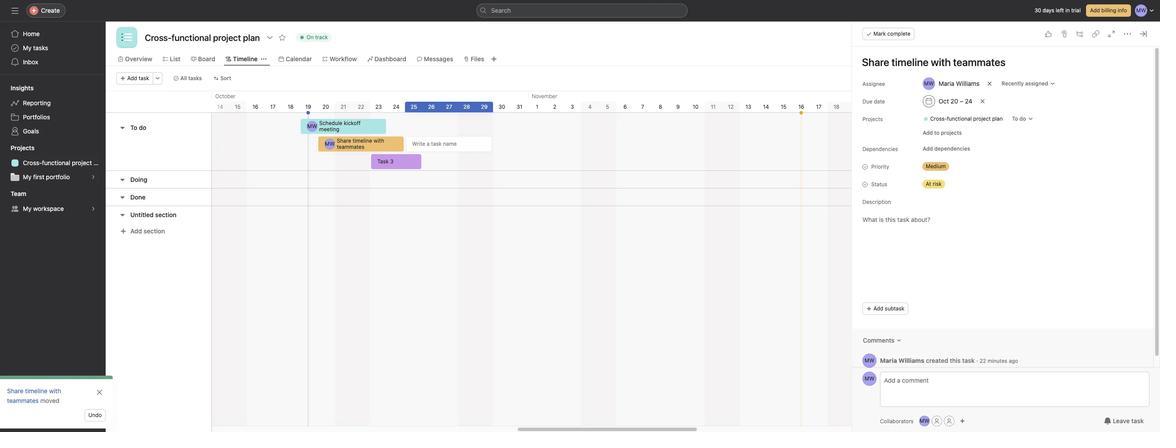 Task type: vqa. For each thing, say whether or not it's contained in the screenshot.
the right Design
no



Task type: describe. For each thing, give the bounding box(es) containing it.
all tasks
[[180, 75, 202, 81]]

to inside dropdown button
[[1012, 115, 1019, 122]]

mw button inside main content
[[863, 354, 877, 368]]

overview
[[125, 55, 152, 63]]

teams element
[[0, 186, 106, 218]]

cross- inside projects element
[[23, 159, 42, 166]]

collapse task list for the section doing image
[[119, 176, 126, 183]]

full screen image
[[1109, 30, 1116, 37]]

my for my workspace
[[23, 205, 32, 212]]

6
[[624, 104, 627, 110]]

12
[[728, 104, 734, 110]]

add to starred image
[[279, 34, 286, 41]]

0 vertical spatial share
[[337, 137, 351, 144]]

global element
[[0, 22, 106, 74]]

description
[[863, 199, 891, 205]]

my workspace
[[23, 205, 64, 212]]

leave task
[[1113, 417, 1144, 425]]

collapse task list for the section to do image
[[119, 124, 126, 131]]

november
[[532, 93, 557, 100]]

create button
[[26, 4, 66, 18]]

schedule
[[319, 120, 342, 126]]

my for my first portfolio
[[23, 173, 32, 181]]

task
[[377, 158, 389, 165]]

date
[[874, 98, 885, 105]]

2 18 from the left
[[834, 104, 840, 110]]

reporting link
[[5, 96, 100, 110]]

task for add task
[[139, 75, 149, 81]]

functional inside projects element
[[42, 159, 70, 166]]

0 horizontal spatial project
[[72, 159, 92, 166]]

1 horizontal spatial cross-functional project plan link
[[920, 115, 1007, 123]]

to do button
[[130, 120, 146, 136]]

list link
[[163, 54, 181, 64]]

search
[[491, 7, 511, 14]]

november 1
[[532, 93, 557, 110]]

team button
[[0, 189, 26, 198]]

schedule kickoff meeting
[[319, 120, 361, 133]]

my first portfolio
[[23, 173, 70, 181]]

share timeline with teammates link
[[7, 387, 61, 404]]

search list box
[[476, 4, 688, 18]]

files
[[471, 55, 484, 63]]

timeline
[[233, 55, 258, 63]]

add for add task
[[127, 75, 137, 81]]

Task Name text field
[[857, 52, 1143, 72]]

at risk button
[[919, 178, 972, 190]]

mark complete button
[[863, 28, 915, 40]]

medium button
[[919, 160, 972, 173]]

files link
[[464, 54, 484, 64]]

add tab image
[[491, 55, 498, 63]]

maria williams
[[939, 80, 980, 87]]

9
[[677, 104, 680, 110]]

maria for maria williams created this task · 22 minutes ago
[[880, 357, 897, 364]]

10
[[693, 104, 699, 110]]

moved
[[39, 397, 59, 404]]

projects element
[[0, 140, 106, 186]]

workspace
[[33, 205, 64, 212]]

30 days left in trial
[[1035, 7, 1081, 14]]

21
[[341, 104, 346, 110]]

1 vertical spatial teammates
[[7, 397, 39, 404]]

dependencies
[[863, 146, 898, 152]]

status
[[872, 181, 888, 188]]

8
[[659, 104, 662, 110]]

at risk
[[926, 181, 942, 187]]

goals link
[[5, 124, 100, 138]]

0 horizontal spatial 24
[[393, 104, 400, 110]]

mw for mw "button" to the middle
[[865, 375, 875, 382]]

2 15 from the left
[[781, 104, 787, 110]]

on track
[[307, 34, 328, 41]]

30 for 30
[[499, 104, 505, 110]]

collapse task list for the section done image
[[119, 194, 126, 201]]

1 horizontal spatial timeline
[[353, 137, 372, 144]]

this
[[950, 357, 961, 364]]

october
[[215, 93, 236, 100]]

ago
[[1009, 357, 1019, 364]]

close image
[[96, 389, 103, 396]]

portfolio
[[46, 173, 70, 181]]

my first portfolio link
[[5, 170, 100, 184]]

comments button
[[858, 333, 908, 348]]

risk
[[933, 181, 942, 187]]

task inside main content
[[963, 357, 975, 364]]

overview link
[[118, 54, 152, 64]]

1 15 from the left
[[235, 104, 241, 110]]

2 17 from the left
[[817, 104, 822, 110]]

add subtask
[[874, 305, 905, 312]]

to inside button
[[130, 124, 137, 131]]

add to projects button
[[919, 127, 966, 139]]

on
[[307, 34, 314, 41]]

board link
[[191, 54, 215, 64]]

section for untitled section
[[155, 211, 177, 218]]

0 horizontal spatial 22
[[358, 104, 364, 110]]

oct 20 – 24
[[939, 97, 973, 105]]

2 vertical spatial mw button
[[920, 416, 930, 426]]

my tasks
[[23, 44, 48, 52]]

section for add section
[[144, 227, 165, 235]]

dashboard
[[375, 55, 406, 63]]

insights button
[[0, 84, 34, 92]]

create
[[41, 7, 60, 14]]

27
[[446, 104, 452, 110]]

inbox link
[[5, 55, 100, 69]]

undo button
[[84, 409, 106, 422]]

·
[[977, 357, 978, 364]]

1 horizontal spatial 3
[[571, 104, 574, 110]]

subtask
[[885, 305, 905, 312]]

due
[[863, 98, 873, 105]]

close details image
[[1140, 30, 1147, 37]]

28
[[464, 104, 470, 110]]

share timeline with teammates dialog
[[852, 22, 1161, 432]]

cross-functional project plan inside projects element
[[23, 159, 106, 166]]

recently assigned button
[[998, 78, 1060, 90]]

projects
[[941, 129, 962, 136]]

dependencies
[[935, 145, 971, 152]]

1 vertical spatial share
[[7, 387, 23, 395]]

30 for 30 days left in trial
[[1035, 7, 1042, 14]]

7
[[642, 104, 645, 110]]

team
[[11, 190, 26, 197]]

calendar
[[286, 55, 312, 63]]

at
[[926, 181, 932, 187]]

hide sidebar image
[[11, 7, 18, 14]]

23
[[376, 104, 382, 110]]

cross-functional project plan inside main content
[[931, 115, 1003, 122]]

add for add section
[[130, 227, 142, 235]]

clear due date image
[[980, 99, 986, 104]]



Task type: locate. For each thing, give the bounding box(es) containing it.
0 horizontal spatial 19
[[305, 104, 311, 110]]

my up the inbox
[[23, 44, 32, 52]]

collaborators
[[880, 418, 914, 424]]

due date
[[863, 98, 885, 105]]

1 vertical spatial cross-
[[23, 159, 42, 166]]

williams up –
[[956, 80, 980, 87]]

None text field
[[143, 30, 262, 45]]

to do down recently assigned
[[1012, 115, 1027, 122]]

1
[[536, 104, 539, 110]]

tasks right all
[[188, 75, 202, 81]]

cross-functional project plan
[[931, 115, 1003, 122], [23, 159, 106, 166]]

cross- inside main content
[[931, 115, 947, 122]]

add task button
[[116, 72, 153, 85]]

task inside button
[[1132, 417, 1144, 425]]

plan up the 'see details, my first portfolio' 'image'
[[94, 159, 106, 166]]

0 vertical spatial tasks
[[33, 44, 48, 52]]

projects down goals in the left top of the page
[[11, 144, 35, 152]]

calendar link
[[279, 54, 312, 64]]

mw for the bottom mw "button"
[[920, 418, 930, 424]]

inbox
[[23, 58, 38, 66]]

remove assignee image
[[988, 81, 993, 86]]

24 right –
[[965, 97, 973, 105]]

main content
[[852, 47, 1154, 379]]

0 vertical spatial timeline
[[353, 137, 372, 144]]

to
[[1012, 115, 1019, 122], [130, 124, 137, 131]]

first
[[33, 173, 44, 181]]

0 horizontal spatial do
[[139, 124, 146, 131]]

0 vertical spatial section
[[155, 211, 177, 218]]

task left more actions icon in the left top of the page
[[139, 75, 149, 81]]

1 vertical spatial project
[[72, 159, 92, 166]]

doing
[[130, 176, 147, 183]]

0 horizontal spatial plan
[[94, 159, 106, 166]]

tasks inside dropdown button
[[188, 75, 202, 81]]

0 horizontal spatial share
[[7, 387, 23, 395]]

cross- up first
[[23, 159, 42, 166]]

do inside dropdown button
[[1020, 115, 1027, 122]]

1 horizontal spatial cross-functional project plan
[[931, 115, 1003, 122]]

dashboard link
[[368, 54, 406, 64]]

medium
[[926, 163, 946, 170]]

cross-functional project plan link
[[920, 115, 1007, 123], [5, 156, 106, 170]]

–
[[960, 97, 964, 105]]

add down the overview link
[[127, 75, 137, 81]]

mw inside main content
[[865, 357, 875, 364]]

add left subtask
[[874, 305, 884, 312]]

0 vertical spatial to do
[[1012, 115, 1027, 122]]

0 horizontal spatial share timeline with teammates
[[7, 387, 61, 404]]

plan inside projects element
[[94, 159, 106, 166]]

2
[[553, 104, 557, 110]]

plan inside main content
[[993, 115, 1003, 122]]

1 horizontal spatial 22
[[980, 357, 987, 364]]

goals
[[23, 127, 39, 135]]

3 right task
[[390, 158, 394, 165]]

add for add dependencies
[[923, 145, 933, 152]]

1 horizontal spatial to
[[1012, 115, 1019, 122]]

0 horizontal spatial 30
[[499, 104, 505, 110]]

2 vertical spatial task
[[1132, 417, 1144, 425]]

1 vertical spatial section
[[144, 227, 165, 235]]

see details, my first portfolio image
[[91, 174, 96, 180]]

22 right ·
[[980, 357, 987, 364]]

14 right 13 at top
[[763, 104, 769, 110]]

1 my from the top
[[23, 44, 32, 52]]

19
[[305, 104, 311, 110], [852, 104, 857, 110]]

15 right 13 at top
[[781, 104, 787, 110]]

0 vertical spatial teammates
[[337, 144, 365, 150]]

mw
[[307, 123, 317, 129], [325, 141, 335, 147], [865, 357, 875, 364], [865, 375, 875, 382], [920, 418, 930, 424]]

days
[[1043, 7, 1055, 14]]

0 likes. click to like this task image
[[1045, 30, 1052, 37]]

my
[[23, 44, 32, 52], [23, 173, 32, 181], [23, 205, 32, 212]]

1 vertical spatial timeline
[[25, 387, 47, 395]]

copy task link image
[[1093, 30, 1100, 37]]

0 horizontal spatial maria
[[880, 357, 897, 364]]

1 vertical spatial projects
[[11, 144, 35, 152]]

more actions image
[[155, 76, 160, 81]]

maria inside dropdown button
[[939, 80, 955, 87]]

section inside button
[[144, 227, 165, 235]]

maria up oct
[[939, 80, 955, 87]]

1 horizontal spatial williams
[[956, 80, 980, 87]]

0 horizontal spatial 15
[[235, 104, 241, 110]]

1 vertical spatial maria
[[880, 357, 897, 364]]

1 18 from the left
[[288, 104, 294, 110]]

collapse task list for the section untitled section image
[[119, 211, 126, 218]]

to
[[935, 129, 940, 136]]

my inside projects element
[[23, 173, 32, 181]]

add subtask image
[[1077, 30, 1084, 37]]

my tasks link
[[5, 41, 100, 55]]

more actions for this task image
[[1124, 30, 1132, 37]]

1 horizontal spatial functional
[[947, 115, 972, 122]]

cross-functional project plan up portfolio
[[23, 159, 106, 166]]

1 vertical spatial tasks
[[188, 75, 202, 81]]

add subtask button
[[863, 303, 909, 315]]

24
[[965, 97, 973, 105], [393, 104, 400, 110]]

my down team
[[23, 205, 32, 212]]

1 horizontal spatial 15
[[781, 104, 787, 110]]

5
[[606, 104, 609, 110]]

add or remove collaborators image
[[960, 418, 966, 424]]

14 down october
[[217, 104, 223, 110]]

1 horizontal spatial share
[[337, 137, 351, 144]]

2 my from the top
[[23, 173, 32, 181]]

0 vertical spatial 3
[[571, 104, 574, 110]]

0 horizontal spatial cross-functional project plan link
[[5, 156, 106, 170]]

1 vertical spatial williams
[[899, 357, 925, 364]]

1 horizontal spatial share timeline with teammates
[[337, 137, 384, 150]]

mw for mw "button" inside the main content
[[865, 357, 875, 364]]

0 horizontal spatial 16
[[253, 104, 258, 110]]

project down clear due date image
[[974, 115, 991, 122]]

1 horizontal spatial with
[[374, 137, 384, 144]]

projects inside main content
[[863, 116, 883, 122]]

task for leave task
[[1132, 417, 1144, 425]]

0 vertical spatial functional
[[947, 115, 972, 122]]

cross-functional project plan link down –
[[920, 115, 1007, 123]]

timeline up 'moved'
[[25, 387, 47, 395]]

0 vertical spatial my
[[23, 44, 32, 52]]

my inside 'link'
[[23, 44, 32, 52]]

0 horizontal spatial timeline
[[25, 387, 47, 395]]

1 horizontal spatial 18
[[834, 104, 840, 110]]

1 vertical spatial 22
[[980, 357, 987, 364]]

0 horizontal spatial to do
[[130, 124, 146, 131]]

task inside button
[[139, 75, 149, 81]]

3 my from the top
[[23, 205, 32, 212]]

0 horizontal spatial to
[[130, 124, 137, 131]]

1 19 from the left
[[305, 104, 311, 110]]

1 14 from the left
[[217, 104, 223, 110]]

30
[[1035, 7, 1042, 14], [499, 104, 505, 110]]

to do inside dropdown button
[[1012, 115, 1027, 122]]

doing button
[[130, 172, 147, 187]]

1 horizontal spatial 24
[[965, 97, 973, 105]]

0 vertical spatial do
[[1020, 115, 1027, 122]]

0 vertical spatial maria
[[939, 80, 955, 87]]

0 vertical spatial with
[[374, 137, 384, 144]]

1 vertical spatial cross-functional project plan link
[[5, 156, 106, 170]]

0 horizontal spatial teammates
[[7, 397, 39, 404]]

leave
[[1113, 417, 1130, 425]]

plan
[[993, 115, 1003, 122], [94, 159, 106, 166]]

2 19 from the left
[[852, 104, 857, 110]]

0 vertical spatial share timeline with teammates
[[337, 137, 384, 150]]

section right untitled
[[155, 211, 177, 218]]

add section
[[130, 227, 165, 235]]

main content inside share timeline with teammates dialog
[[852, 47, 1154, 379]]

my for my tasks
[[23, 44, 32, 52]]

done
[[130, 193, 146, 201]]

list
[[170, 55, 181, 63]]

portfolios link
[[5, 110, 100, 124]]

17
[[270, 104, 276, 110], [817, 104, 822, 110]]

1 vertical spatial mw button
[[863, 372, 877, 386]]

1 vertical spatial share timeline with teammates
[[7, 387, 61, 404]]

add for add to projects
[[923, 129, 933, 136]]

1 horizontal spatial 14
[[763, 104, 769, 110]]

williams for maria williams
[[956, 80, 980, 87]]

cross-functional project plan link up portfolio
[[5, 156, 106, 170]]

30 left 31
[[499, 104, 505, 110]]

info
[[1118, 7, 1128, 14]]

portfolios
[[23, 113, 50, 121]]

24 left 25 at top
[[393, 104, 400, 110]]

2 16 from the left
[[799, 104, 805, 110]]

19 left due at the right top of page
[[852, 104, 857, 110]]

show options image
[[267, 34, 274, 41]]

add section button
[[116, 223, 169, 239]]

task right leave
[[1132, 417, 1144, 425]]

tasks down 'home'
[[33, 44, 48, 52]]

tasks inside 'link'
[[33, 44, 48, 52]]

timeline down kickoff
[[353, 137, 372, 144]]

14
[[217, 104, 223, 110], [763, 104, 769, 110]]

2 horizontal spatial task
[[1132, 417, 1144, 425]]

to do right collapse task list for the section to do icon
[[130, 124, 146, 131]]

add left billing
[[1091, 7, 1100, 14]]

0 horizontal spatial projects
[[11, 144, 35, 152]]

do inside button
[[139, 124, 146, 131]]

project up the 'see details, my first portfolio' 'image'
[[72, 159, 92, 166]]

0 horizontal spatial williams
[[899, 357, 925, 364]]

1 vertical spatial to
[[130, 124, 137, 131]]

to right collapse task list for the section to do icon
[[130, 124, 137, 131]]

timeline
[[353, 137, 372, 144], [25, 387, 47, 395]]

0 horizontal spatial cross-
[[23, 159, 42, 166]]

maria williams link
[[880, 357, 925, 364]]

1 horizontal spatial to do
[[1012, 115, 1027, 122]]

1 horizontal spatial do
[[1020, 115, 1027, 122]]

Write a task name text field
[[412, 140, 490, 148]]

add down untitled
[[130, 227, 142, 235]]

list image
[[122, 32, 132, 43]]

20 inside share timeline with teammates dialog
[[951, 97, 958, 105]]

0 horizontal spatial 14
[[217, 104, 223, 110]]

1 horizontal spatial 30
[[1035, 7, 1042, 14]]

0 vertical spatial cross-functional project plan link
[[920, 115, 1007, 123]]

tab actions image
[[261, 56, 266, 62]]

1 vertical spatial cross-functional project plan
[[23, 159, 106, 166]]

add task
[[127, 75, 149, 81]]

williams inside dropdown button
[[956, 80, 980, 87]]

maria for maria williams
[[939, 80, 955, 87]]

task left ·
[[963, 357, 975, 364]]

0 vertical spatial task
[[139, 75, 149, 81]]

section inside button
[[155, 211, 177, 218]]

1 vertical spatial my
[[23, 173, 32, 181]]

do
[[1020, 115, 1027, 122], [139, 124, 146, 131]]

project inside main content
[[974, 115, 991, 122]]

0 vertical spatial projects
[[863, 116, 883, 122]]

1 horizontal spatial project
[[974, 115, 991, 122]]

plan left to do dropdown button
[[993, 115, 1003, 122]]

1 horizontal spatial teammates
[[337, 144, 365, 150]]

projects down due date
[[863, 116, 883, 122]]

to do
[[1012, 115, 1027, 122], [130, 124, 146, 131]]

1 17 from the left
[[270, 104, 276, 110]]

15 down october
[[235, 104, 241, 110]]

0 vertical spatial 30
[[1035, 7, 1042, 14]]

with
[[374, 137, 384, 144], [49, 387, 61, 395]]

0 vertical spatial project
[[974, 115, 991, 122]]

0 horizontal spatial tasks
[[33, 44, 48, 52]]

in
[[1066, 7, 1070, 14]]

functional up portfolio
[[42, 159, 70, 166]]

1 vertical spatial to do
[[130, 124, 146, 131]]

task
[[139, 75, 149, 81], [963, 357, 975, 364], [1132, 417, 1144, 425]]

0 horizontal spatial 18
[[288, 104, 294, 110]]

workflow link
[[323, 54, 357, 64]]

0 horizontal spatial task
[[139, 75, 149, 81]]

main content containing maria williams
[[852, 47, 1154, 379]]

cross-functional project plan down –
[[931, 115, 1003, 122]]

18
[[288, 104, 294, 110], [834, 104, 840, 110]]

workflow
[[330, 55, 357, 63]]

projects inside 'dropdown button'
[[11, 144, 35, 152]]

15
[[235, 104, 241, 110], [781, 104, 787, 110]]

recently assigned
[[1002, 80, 1049, 87]]

messages link
[[417, 54, 453, 64]]

3 left 4
[[571, 104, 574, 110]]

0 vertical spatial williams
[[956, 80, 980, 87]]

1 horizontal spatial cross-
[[931, 115, 947, 122]]

cross- up to
[[931, 115, 947, 122]]

0 horizontal spatial functional
[[42, 159, 70, 166]]

0 horizontal spatial with
[[49, 387, 61, 395]]

26
[[428, 104, 435, 110]]

do down recently assigned
[[1020, 115, 1027, 122]]

done button
[[130, 189, 146, 205]]

insights
[[11, 84, 34, 92]]

assignee
[[863, 81, 885, 87]]

tasks for all tasks
[[188, 75, 202, 81]]

1 vertical spatial task
[[963, 357, 975, 364]]

1 vertical spatial 30
[[499, 104, 505, 110]]

maria down comments dropdown button
[[880, 357, 897, 364]]

0 vertical spatial plan
[[993, 115, 1003, 122]]

williams left created
[[899, 357, 925, 364]]

add up medium
[[923, 145, 933, 152]]

add
[[1091, 7, 1100, 14], [127, 75, 137, 81], [923, 129, 933, 136], [923, 145, 933, 152], [130, 227, 142, 235], [874, 305, 884, 312]]

0 horizontal spatial 3
[[390, 158, 394, 165]]

to down recently
[[1012, 115, 1019, 122]]

my workspace link
[[5, 202, 100, 216]]

functional up projects
[[947, 115, 972, 122]]

0 vertical spatial to
[[1012, 115, 1019, 122]]

1 vertical spatial do
[[139, 124, 146, 131]]

tasks
[[33, 44, 48, 52], [188, 75, 202, 81]]

billing
[[1102, 7, 1117, 14]]

insights element
[[0, 80, 106, 140]]

20 up schedule
[[323, 104, 329, 110]]

add for add subtask
[[874, 305, 884, 312]]

see details, my workspace image
[[91, 206, 96, 211]]

30 left days
[[1035, 7, 1042, 14]]

untitled section button
[[130, 207, 177, 223]]

leave task button
[[1099, 413, 1150, 429]]

22 right 21 at the top left of the page
[[358, 104, 364, 110]]

1 vertical spatial 3
[[390, 158, 394, 165]]

25
[[411, 104, 417, 110]]

add dependencies
[[923, 145, 971, 152]]

my left first
[[23, 173, 32, 181]]

2 14 from the left
[[763, 104, 769, 110]]

timeline link
[[226, 54, 258, 64]]

with up 'moved'
[[49, 387, 61, 395]]

functional inside main content
[[947, 115, 972, 122]]

20 left –
[[951, 97, 958, 105]]

add dependencies button
[[919, 143, 975, 155]]

29
[[481, 104, 488, 110]]

22 inside maria williams created this task · 22 minutes ago
[[980, 357, 987, 364]]

undo
[[88, 412, 102, 418]]

my inside teams element
[[23, 205, 32, 212]]

trial
[[1072, 7, 1081, 14]]

section down untitled section button
[[144, 227, 165, 235]]

functional
[[947, 115, 972, 122], [42, 159, 70, 166]]

1 horizontal spatial tasks
[[188, 75, 202, 81]]

24 inside main content
[[965, 97, 973, 105]]

31
[[517, 104, 523, 110]]

created
[[926, 357, 949, 364]]

0 horizontal spatial 20
[[323, 104, 329, 110]]

do right collapse task list for the section to do icon
[[139, 124, 146, 131]]

1 horizontal spatial 19
[[852, 104, 857, 110]]

attachments: add a file to this task, share timeline with teammates image
[[1061, 30, 1068, 37]]

with up task
[[374, 137, 384, 144]]

0 horizontal spatial cross-functional project plan
[[23, 159, 106, 166]]

3
[[571, 104, 574, 110], [390, 158, 394, 165]]

1 horizontal spatial 17
[[817, 104, 822, 110]]

add for add billing info
[[1091, 7, 1100, 14]]

19 left 21 at the top left of the page
[[305, 104, 311, 110]]

add to projects
[[923, 129, 962, 136]]

1 16 from the left
[[253, 104, 258, 110]]

1 vertical spatial functional
[[42, 159, 70, 166]]

add left to
[[923, 129, 933, 136]]

williams for maria williams created this task · 22 minutes ago
[[899, 357, 925, 364]]

0 vertical spatial mw button
[[863, 354, 877, 368]]

tasks for my tasks
[[33, 44, 48, 52]]

0 vertical spatial cross-
[[931, 115, 947, 122]]

messages
[[424, 55, 453, 63]]

1 horizontal spatial 16
[[799, 104, 805, 110]]

home
[[23, 30, 40, 37]]



